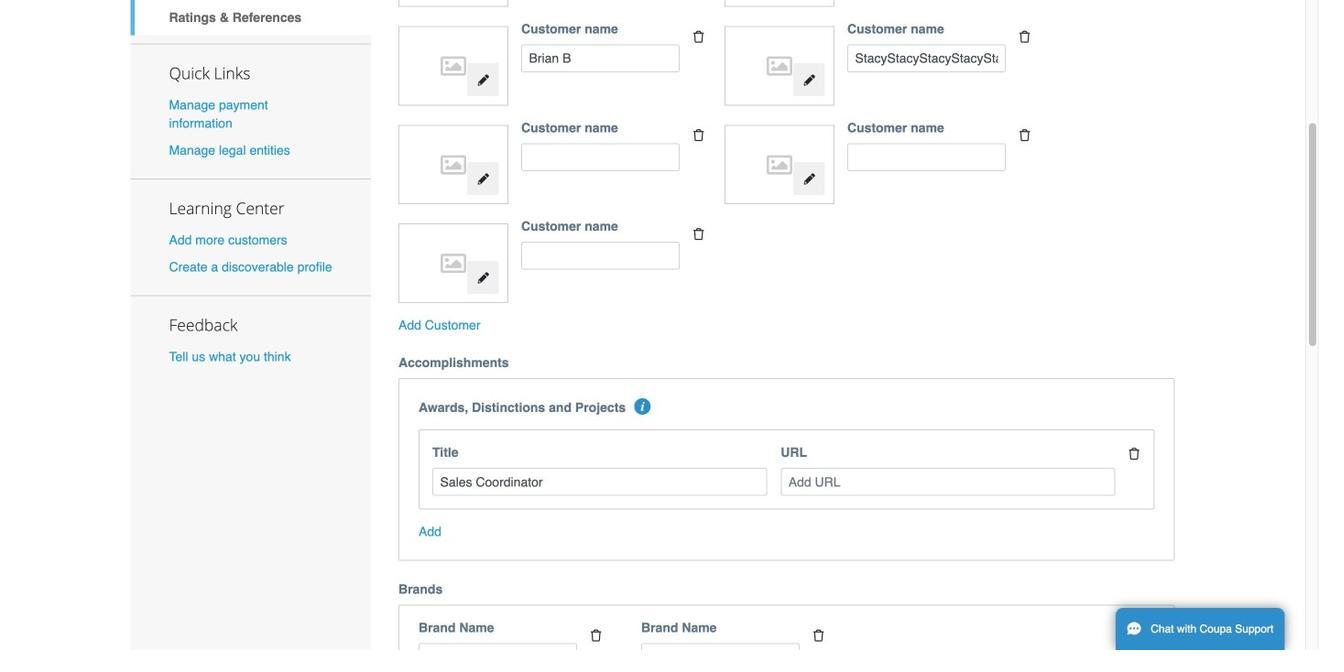 Task type: vqa. For each thing, say whether or not it's contained in the screenshot.
the bottommost Performance
no



Task type: locate. For each thing, give the bounding box(es) containing it.
None text field
[[522, 44, 680, 72], [848, 143, 1006, 171], [522, 44, 680, 72], [848, 143, 1006, 171]]

additional information image
[[635, 399, 651, 415]]

None text field
[[848, 44, 1006, 72], [522, 143, 680, 171], [522, 242, 680, 270], [419, 644, 577, 651], [642, 644, 800, 651], [848, 44, 1006, 72], [522, 143, 680, 171], [522, 242, 680, 270], [419, 644, 577, 651], [642, 644, 800, 651]]

Add title text field
[[433, 468, 767, 496]]

Add URL text field
[[781, 468, 1116, 496]]

change image image
[[477, 74, 490, 87], [803, 74, 816, 87], [477, 173, 490, 186], [803, 173, 816, 186], [477, 272, 490, 285]]

logo image
[[408, 36, 499, 96], [734, 36, 825, 96], [408, 134, 499, 195], [734, 134, 825, 195], [408, 233, 499, 294]]



